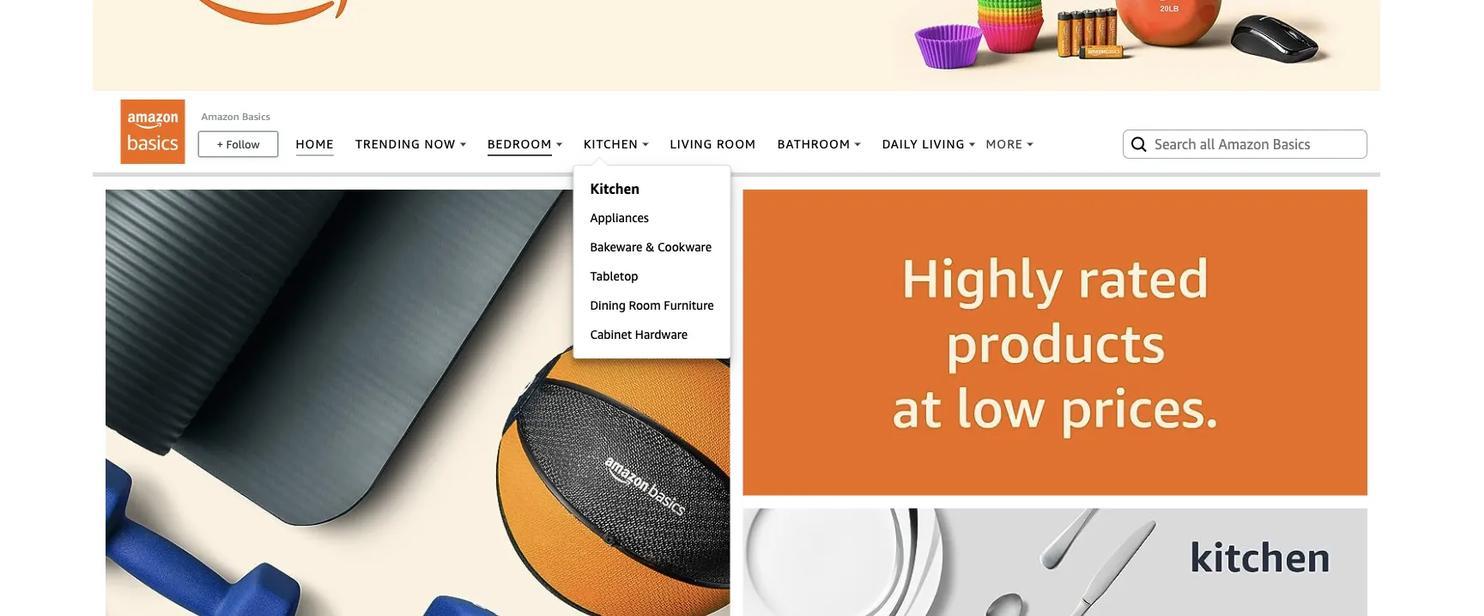 Task type: vqa. For each thing, say whether or not it's contained in the screenshot.
2PCS
no



Task type: locate. For each thing, give the bounding box(es) containing it.
amazon basics logo image
[[121, 100, 185, 164]]

+ follow button
[[199, 132, 277, 156]]

Search all Amazon Basics search field
[[1155, 129, 1340, 159]]

amazon basics
[[201, 110, 270, 122]]



Task type: describe. For each thing, give the bounding box(es) containing it.
search image
[[1129, 134, 1150, 154]]

+
[[217, 137, 223, 151]]

amazon basics link
[[201, 110, 270, 122]]

follow
[[226, 137, 260, 151]]

+ follow
[[217, 137, 260, 151]]

amazon
[[201, 110, 240, 122]]

basics
[[242, 110, 270, 122]]



